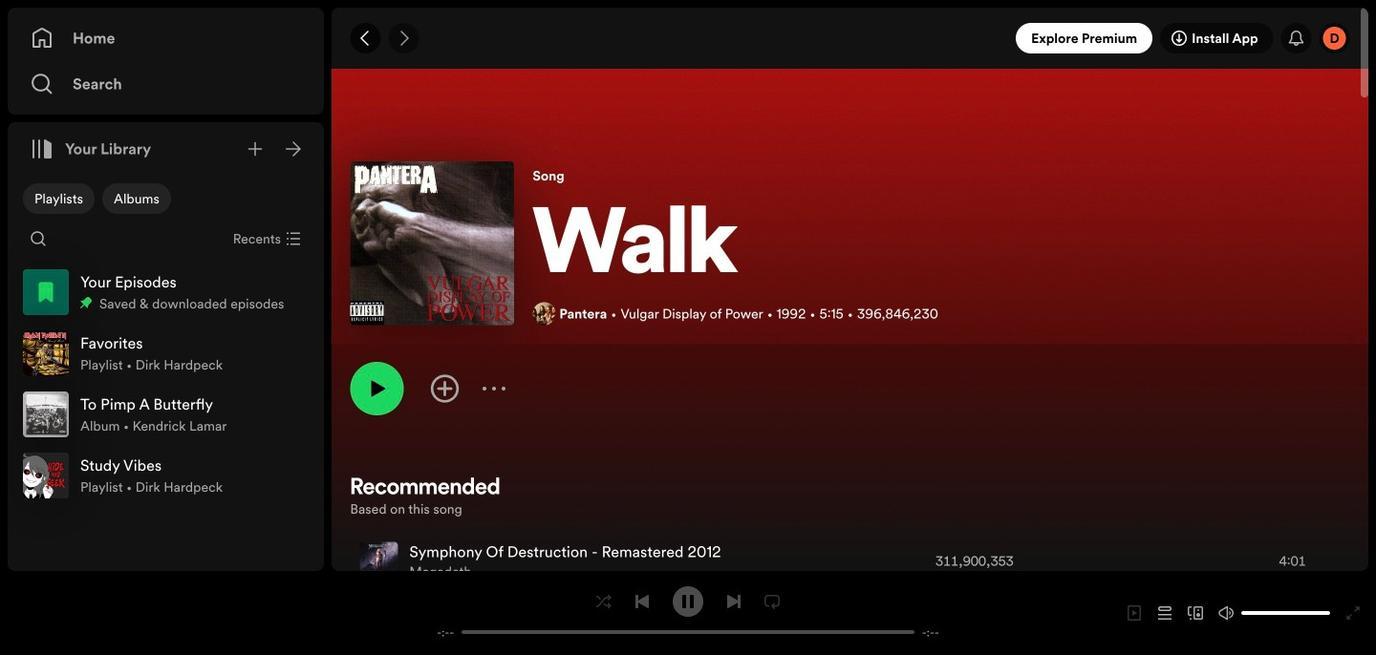 Task type: locate. For each thing, give the bounding box(es) containing it.
None checkbox
[[102, 183, 171, 214]]

group
[[15, 262, 316, 323], [15, 323, 316, 384], [15, 384, 316, 445], [15, 445, 316, 507]]

player controls element
[[416, 587, 960, 641]]

Disable repeat checkbox
[[757, 587, 788, 617]]

disable repeat image
[[765, 594, 780, 610]]

top bar and user menu element
[[332, 8, 1369, 69]]

pause image
[[680, 594, 696, 610]]

3 group from the top
[[15, 384, 316, 445]]

None search field
[[23, 224, 54, 254]]

volume high image
[[1219, 606, 1234, 621]]

1 group from the top
[[15, 262, 316, 323]]

cell
[[360, 536, 902, 587]]

pantera image
[[533, 302, 556, 325]]

None checkbox
[[23, 183, 95, 214]]

4 group from the top
[[15, 445, 316, 507]]

2 group from the top
[[15, 323, 316, 384]]

what's new image
[[1289, 31, 1304, 46]]

Recents, List view field
[[218, 224, 313, 254]]

go back image
[[358, 31, 373, 46]]



Task type: describe. For each thing, give the bounding box(es) containing it.
main element
[[8, 8, 324, 572]]

enable shuffle image
[[596, 594, 612, 610]]

none checkbox inside "main" element
[[102, 183, 171, 214]]

walk image
[[350, 161, 514, 325]]

go forward image
[[396, 31, 411, 46]]

none search field inside "main" element
[[23, 224, 54, 254]]

search in your library image
[[31, 231, 46, 247]]

next image
[[726, 594, 742, 610]]

previous image
[[635, 594, 650, 610]]

none checkbox inside "main" element
[[23, 183, 95, 214]]



Task type: vqa. For each thing, say whether or not it's contained in the screenshot.
US corresponding to Minneapolis, US
no



